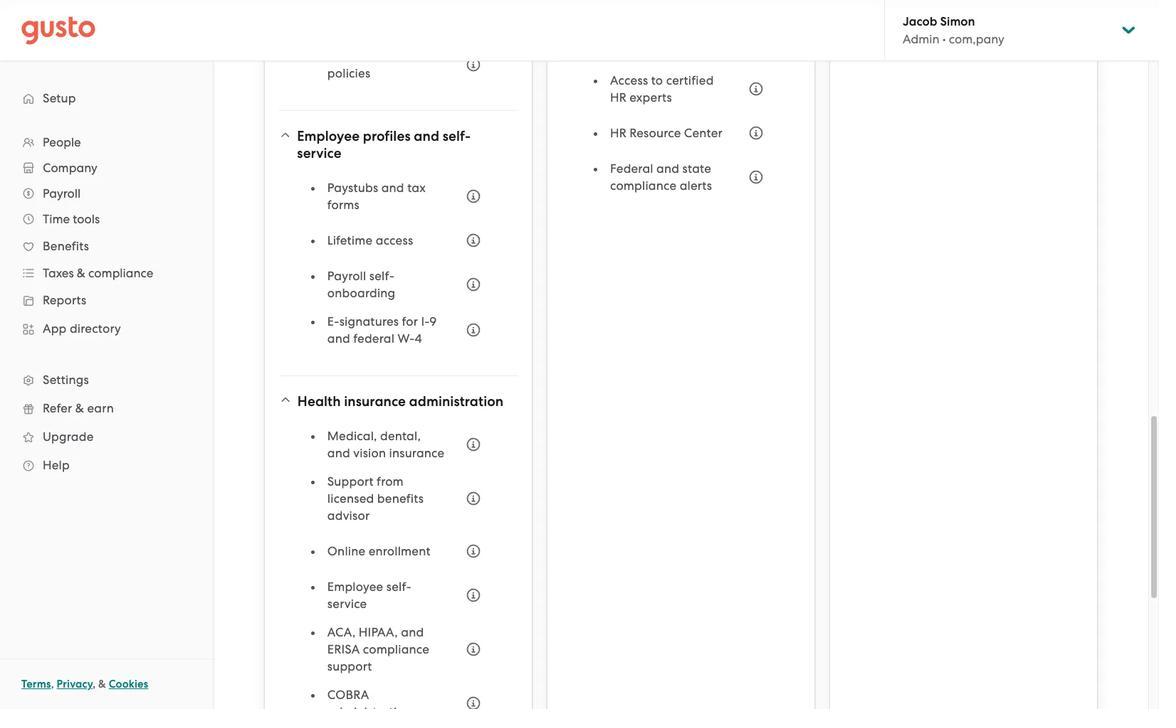 Task type: locate. For each thing, give the bounding box(es) containing it.
self- down enrollment
[[386, 580, 412, 595]]

and down 'medical,'
[[327, 446, 350, 461]]

hr
[[610, 90, 627, 105], [610, 126, 627, 140]]

insurance
[[344, 394, 406, 410], [389, 446, 445, 461]]

self-
[[443, 128, 471, 145], [369, 269, 395, 283], [386, 580, 412, 595]]

help link
[[14, 453, 199, 478]]

, left the privacy link
[[51, 679, 54, 691]]

1 , from the left
[[51, 679, 54, 691]]

medical, dental, and vision insurance
[[327, 429, 445, 461]]

benefits
[[43, 239, 89, 253]]

forms
[[327, 198, 360, 212]]

employee profiles and self- service button
[[279, 120, 518, 171]]

app directory link
[[14, 316, 199, 342]]

support from licensed benefits advisor
[[327, 475, 424, 523]]

employee inside the employee self- service
[[327, 580, 383, 595]]

and down the e-
[[327, 332, 350, 346]]

center
[[684, 126, 723, 140]]

list containing paystubs and tax forms
[[312, 179, 489, 359]]

0 vertical spatial employee
[[297, 128, 360, 145]]

for
[[402, 315, 418, 329]]

paystubs and tax forms
[[327, 181, 426, 212]]

and inside federal and state compliance alerts
[[657, 162, 679, 176]]

0 horizontal spatial payroll
[[43, 187, 81, 201]]

employee profiles and self- service
[[297, 128, 471, 162]]

1 horizontal spatial payroll
[[327, 269, 366, 283]]

payroll up onboarding
[[327, 269, 366, 283]]

self- for payroll self- onboarding
[[369, 269, 395, 283]]

health insurance administration
[[297, 394, 504, 410]]

0 vertical spatial administration
[[409, 394, 504, 410]]

payroll for payroll
[[43, 187, 81, 201]]

1 vertical spatial compliance
[[88, 266, 153, 281]]

payroll up time
[[43, 187, 81, 201]]

& for earn
[[75, 402, 84, 416]]

time
[[356, 49, 381, 63]]

& left earn
[[75, 402, 84, 416]]

app
[[43, 322, 67, 336]]

hipaa,
[[359, 626, 398, 640]]

and right hipaa,
[[401, 626, 424, 640]]

list containing medical, dental, and vision insurance
[[312, 428, 489, 710]]

1 vertical spatial insurance
[[389, 446, 445, 461]]

employee up paystubs
[[297, 128, 360, 145]]

1 vertical spatial &
[[75, 402, 84, 416]]

company button
[[14, 155, 199, 181]]

and left tax
[[381, 181, 404, 195]]

hr down access
[[610, 90, 627, 105]]

insurance down the dental,
[[389, 446, 445, 461]]

administration down the cobra
[[327, 706, 412, 710]]

benefits link
[[14, 234, 199, 259]]

simon
[[940, 14, 975, 29]]

employee
[[297, 128, 360, 145], [327, 580, 383, 595]]

2 vertical spatial self-
[[386, 580, 412, 595]]

0 vertical spatial hr
[[610, 90, 627, 105]]

refer
[[43, 402, 72, 416]]

0 vertical spatial self-
[[443, 128, 471, 145]]

access to certified hr experts
[[610, 73, 714, 105]]

administration up the dental,
[[409, 394, 504, 410]]

and left state
[[657, 162, 679, 176]]

and inside aca, hipaa, and erisa compliance support
[[401, 626, 424, 640]]

vision
[[353, 446, 386, 461]]

0 vertical spatial compliance
[[610, 179, 677, 193]]

payroll inside dropdown button
[[43, 187, 81, 201]]

compliance
[[610, 179, 677, 193], [88, 266, 153, 281], [363, 643, 429, 657]]

compliance down the benefits link
[[88, 266, 153, 281]]

payroll
[[43, 187, 81, 201], [327, 269, 366, 283]]

& inside dropdown button
[[77, 266, 85, 281]]

lifetime
[[327, 234, 373, 248]]

time tools button
[[14, 206, 199, 232]]

e-signatures for i-9 and federal w-4
[[327, 315, 437, 346]]

& right taxes
[[77, 266, 85, 281]]

service up paystubs
[[297, 145, 341, 162]]

& for compliance
[[77, 266, 85, 281]]

2 vertical spatial compliance
[[363, 643, 429, 657]]

1 horizontal spatial compliance
[[363, 643, 429, 657]]

tax
[[407, 181, 426, 195]]

service up aca,
[[327, 597, 367, 612]]

& left cookies 'button'
[[98, 679, 106, 691]]

insurance up 'medical,'
[[344, 394, 406, 410]]

service inside the employee self- service
[[327, 597, 367, 612]]

state
[[683, 162, 711, 176]]

certified
[[666, 73, 714, 88]]

app directory
[[43, 322, 121, 336]]

compliance down hipaa,
[[363, 643, 429, 657]]

employee down online at the left of the page
[[327, 580, 383, 595]]

and inside employee profiles and self- service
[[414, 128, 439, 145]]

compliance down federal
[[610, 179, 677, 193]]

directory
[[70, 322, 121, 336]]

gusto navigation element
[[0, 61, 213, 503]]

jacob
[[903, 14, 937, 29]]

0 vertical spatial service
[[297, 145, 341, 162]]

1 hr from the top
[[610, 90, 627, 105]]

cobra
[[327, 689, 369, 703]]

administration inside dropdown button
[[409, 394, 504, 410]]

0 horizontal spatial ,
[[51, 679, 54, 691]]

1 vertical spatial self-
[[369, 269, 395, 283]]

1 vertical spatial employee
[[327, 580, 383, 595]]

self- inside payroll self- onboarding
[[369, 269, 395, 283]]

people
[[43, 135, 81, 150]]

payroll inside payroll self- onboarding
[[327, 269, 366, 283]]

2 horizontal spatial compliance
[[610, 179, 677, 193]]

list
[[594, 26, 772, 206], [0, 130, 213, 480], [312, 179, 489, 359], [312, 428, 489, 710]]

taxes & compliance button
[[14, 261, 199, 286]]

2 hr from the top
[[610, 126, 627, 140]]

erisa
[[327, 643, 360, 657]]

service
[[297, 145, 341, 162], [327, 597, 367, 612]]

1 vertical spatial hr
[[610, 126, 627, 140]]

&
[[77, 266, 85, 281], [75, 402, 84, 416], [98, 679, 106, 691]]

,
[[51, 679, 54, 691], [93, 679, 96, 691]]

company
[[43, 161, 97, 175]]

settings
[[43, 373, 89, 387]]

hr left resource
[[610, 126, 627, 140]]

self- up onboarding
[[369, 269, 395, 283]]

dental,
[[380, 429, 421, 444]]

administration
[[409, 394, 504, 410], [327, 706, 412, 710]]

admin
[[903, 32, 940, 46]]

0 vertical spatial payroll
[[43, 187, 81, 201]]

1 vertical spatial payroll
[[327, 269, 366, 283]]

and right profiles
[[414, 128, 439, 145]]

support
[[327, 660, 372, 674]]

0 vertical spatial &
[[77, 266, 85, 281]]

self- inside the employee self- service
[[386, 580, 412, 595]]

and inside e-signatures for i-9 and federal w-4
[[327, 332, 350, 346]]

0 vertical spatial insurance
[[344, 394, 406, 410]]

privacy
[[57, 679, 93, 691]]

refer & earn link
[[14, 396, 199, 422]]

1 vertical spatial service
[[327, 597, 367, 612]]

alerts
[[680, 179, 712, 193]]

1 horizontal spatial ,
[[93, 679, 96, 691]]

compliance inside dropdown button
[[88, 266, 153, 281]]

, left cookies 'button'
[[93, 679, 96, 691]]

medical,
[[327, 429, 377, 444]]

0 horizontal spatial compliance
[[88, 266, 153, 281]]

advisor
[[327, 509, 370, 523]]

com,pany
[[949, 32, 1004, 46]]

employee inside employee profiles and self- service
[[297, 128, 360, 145]]

self- right profiles
[[443, 128, 471, 145]]

from
[[377, 475, 404, 489]]



Task type: vqa. For each thing, say whether or not it's contained in the screenshot.
top Payroll
yes



Task type: describe. For each thing, give the bounding box(es) containing it.
hr resource center
[[610, 126, 723, 140]]

terms
[[21, 679, 51, 691]]

insurance inside medical, dental, and vision insurance
[[389, 446, 445, 461]]

cookies
[[109, 679, 148, 691]]

list containing people
[[0, 130, 213, 480]]

health
[[297, 394, 341, 410]]

home image
[[21, 16, 95, 44]]

off
[[385, 49, 401, 63]]

time
[[43, 212, 70, 226]]

and inside medical, dental, and vision insurance
[[327, 446, 350, 461]]

reports link
[[14, 288, 199, 313]]

taxes & compliance
[[43, 266, 153, 281]]

e-
[[327, 315, 339, 329]]

online enrollment
[[327, 545, 431, 559]]

support
[[327, 475, 374, 489]]

jacob simon admin • com,pany
[[903, 14, 1004, 46]]

refer & earn
[[43, 402, 114, 416]]

policies
[[327, 66, 370, 80]]

compliance inside aca, hipaa, and erisa compliance support
[[363, 643, 429, 657]]

time tools
[[43, 212, 100, 226]]

hr inside access to certified hr experts
[[610, 90, 627, 105]]

w-
[[398, 332, 415, 346]]

4
[[415, 332, 422, 346]]

employee self- service
[[327, 580, 412, 612]]

employee for employee profiles and self- service
[[297, 128, 360, 145]]

federal and state compliance alerts
[[610, 162, 712, 193]]

experts
[[630, 90, 672, 105]]

setup link
[[14, 85, 199, 111]]

upgrade
[[43, 430, 94, 444]]

reports
[[43, 293, 86, 308]]

setup
[[43, 91, 76, 105]]

enrollment
[[369, 545, 431, 559]]

settings link
[[14, 367, 199, 393]]

payroll button
[[14, 181, 199, 206]]

to
[[651, 73, 663, 88]]

cobra administration
[[327, 689, 412, 710]]

help
[[43, 459, 70, 473]]

access
[[376, 234, 413, 248]]

licensed
[[327, 492, 374, 506]]

aca, hipaa, and erisa compliance support
[[327, 626, 429, 674]]

2 , from the left
[[93, 679, 96, 691]]

self- for employee self- service
[[386, 580, 412, 595]]

1 vertical spatial administration
[[327, 706, 412, 710]]

paid
[[327, 49, 353, 63]]

terms link
[[21, 679, 51, 691]]

terms , privacy , & cookies
[[21, 679, 148, 691]]

signatures
[[339, 315, 399, 329]]

benefits
[[377, 492, 424, 506]]

onboarding
[[327, 286, 395, 300]]

profiles
[[363, 128, 411, 145]]

insurance inside dropdown button
[[344, 394, 406, 410]]

federal
[[353, 332, 394, 346]]

federal
[[610, 162, 653, 176]]

people button
[[14, 130, 199, 155]]

compliance inside federal and state compliance alerts
[[610, 179, 677, 193]]

privacy link
[[57, 679, 93, 691]]

employee for employee self- service
[[327, 580, 383, 595]]

resource
[[630, 126, 681, 140]]

taxes
[[43, 266, 74, 281]]

tools
[[73, 212, 100, 226]]

payroll for payroll self- onboarding
[[327, 269, 366, 283]]

list containing access to certified hr experts
[[594, 26, 772, 206]]

self- inside employee profiles and self- service
[[443, 128, 471, 145]]

access
[[610, 73, 648, 88]]

and inside paystubs and tax forms
[[381, 181, 404, 195]]

paystubs
[[327, 181, 378, 195]]

lifetime access
[[327, 234, 413, 248]]

i-
[[421, 315, 430, 329]]

•
[[942, 32, 946, 46]]

cookies button
[[109, 676, 148, 693]]

aca,
[[327, 626, 356, 640]]

9
[[430, 315, 437, 329]]

online
[[327, 545, 365, 559]]

service inside employee profiles and self- service
[[297, 145, 341, 162]]

2 vertical spatial &
[[98, 679, 106, 691]]

payroll self- onboarding
[[327, 269, 395, 300]]

earn
[[87, 402, 114, 416]]

paid time off policies
[[327, 49, 401, 80]]

upgrade link
[[14, 424, 199, 450]]

health insurance administration button
[[279, 385, 518, 419]]



